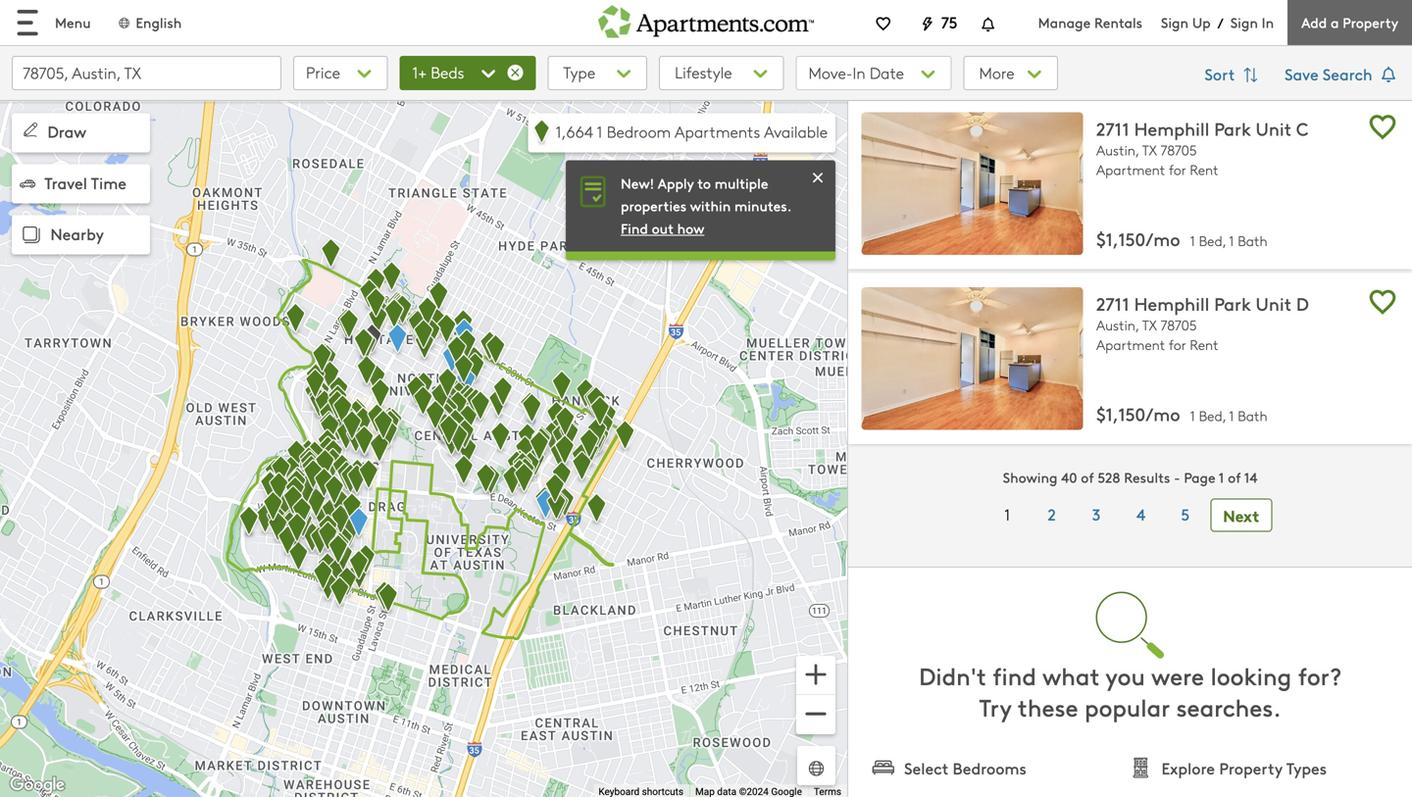 Task type: describe. For each thing, give the bounding box(es) containing it.
find
[[621, 219, 648, 238]]

explore
[[1162, 757, 1215, 779]]

14
[[1245, 468, 1258, 487]]

tx for 2711 hemphill park unit c
[[1143, 141, 1157, 159]]

2
[[1048, 503, 1056, 526]]

park for c
[[1215, 116, 1251, 141]]

up
[[1193, 13, 1211, 32]]

c
[[1297, 116, 1309, 141]]

travel
[[44, 171, 87, 193]]

78705 for 2711 hemphill park unit d
[[1161, 316, 1197, 335]]

-
[[1174, 468, 1181, 487]]

3
[[1093, 503, 1101, 526]]

results
[[1124, 468, 1171, 487]]

d
[[1297, 291, 1309, 316]]

2711 for 2711 hemphill park unit d
[[1097, 291, 1130, 316]]

properties
[[621, 196, 687, 215]]

new! apply to multiple properties within minutes. find out how
[[621, 174, 792, 238]]

$1,150/mo for 2711 hemphill park unit c
[[1097, 227, 1181, 251]]

save search button
[[1285, 56, 1401, 95]]

margin image for nearby
[[18, 221, 45, 249]]

1+ beds
[[412, 61, 464, 83]]

popular
[[1085, 691, 1170, 724]]

select
[[904, 757, 949, 779]]

try
[[980, 691, 1012, 724]]

showing 40 of 528 results - page 1 of 14
[[1003, 468, 1258, 487]]

out
[[652, 219, 674, 238]]

type
[[563, 61, 596, 83]]

bath for c
[[1238, 232, 1268, 250]]

were
[[1152, 660, 1205, 692]]

2711 hemphill park unit c austin, tx 78705 apartment for rent
[[1097, 116, 1309, 179]]

sign in link
[[1231, 13, 1274, 32]]

in inside manage rentals sign up / sign in
[[1262, 13, 1274, 32]]

bed, for d
[[1199, 407, 1226, 425]]

nearby link
[[12, 215, 150, 255]]

move-in date button
[[796, 56, 952, 90]]

apartments
[[675, 121, 760, 142]]

4
[[1137, 503, 1146, 526]]

/
[[1218, 13, 1224, 32]]

searches.
[[1177, 691, 1282, 724]]

40
[[1062, 468, 1078, 487]]

apartment for 2711 hemphill park unit c
[[1097, 160, 1166, 179]]

type button
[[548, 56, 648, 90]]

price button
[[293, 56, 388, 90]]

sort button
[[1195, 56, 1273, 95]]

1 vertical spatial property
[[1220, 757, 1283, 779]]

building photo - 2711 hemphill park image for 2711 hemphill park unit d
[[862, 287, 1083, 430]]

time
[[91, 171, 127, 193]]

didn't find what you were looking for? try these popular searches.
[[919, 660, 1342, 724]]

1+ beds button
[[400, 56, 536, 90]]

travel time
[[44, 171, 127, 193]]

sign up link
[[1161, 13, 1211, 32]]

2 of from the left
[[1228, 468, 1242, 487]]

looking
[[1211, 660, 1292, 692]]

75
[[941, 11, 958, 33]]

tx for 2711 hemphill park unit d
[[1143, 316, 1157, 335]]

save
[[1285, 63, 1319, 85]]

draw
[[47, 120, 86, 142]]

unit for d
[[1256, 291, 1292, 316]]

austin, for 2711 hemphill park unit c
[[1097, 141, 1139, 159]]

a
[[1331, 13, 1339, 32]]

park for d
[[1215, 291, 1251, 316]]

how
[[677, 219, 705, 238]]

add
[[1302, 13, 1327, 32]]

rent for d
[[1190, 336, 1219, 354]]

austin, for 2711 hemphill park unit d
[[1097, 316, 1139, 335]]

78705 for 2711 hemphill park unit c
[[1161, 141, 1197, 159]]

english
[[136, 13, 182, 32]]

these
[[1018, 691, 1079, 724]]

lifestyle button
[[659, 56, 784, 90]]

types
[[1287, 757, 1327, 779]]

find
[[993, 660, 1037, 692]]

1,664 1 bedroom apartments available
[[556, 121, 828, 142]]

add a property
[[1302, 13, 1399, 32]]

1,664
[[556, 121, 593, 142]]

apartment for 2711 hemphill park unit d
[[1097, 336, 1166, 354]]

bedroom
[[607, 121, 671, 142]]

next
[[1223, 504, 1260, 527]]

for for 2711 hemphill park unit c
[[1169, 160, 1187, 179]]

hemphill for 2711 hemphill park unit d
[[1135, 291, 1210, 316]]

apply
[[658, 174, 694, 193]]

sort
[[1205, 63, 1240, 85]]



Task type: locate. For each thing, give the bounding box(es) containing it.
1 apartment from the top
[[1097, 160, 1166, 179]]

2 unit from the top
[[1256, 291, 1292, 316]]

1 vertical spatial hemphill
[[1135, 291, 1210, 316]]

rent inside '2711 hemphill park unit c austin, tx 78705 apartment for rent'
[[1190, 160, 1219, 179]]

move-
[[809, 62, 853, 83]]

austin, inside 2711 hemphill park unit d austin, tx 78705 apartment for rent
[[1097, 316, 1139, 335]]

2 $1,150/mo from the top
[[1097, 402, 1181, 426]]

building photo - 2711 hemphill park image
[[862, 112, 1083, 255], [862, 287, 1083, 430]]

beds
[[431, 61, 464, 83]]

satellite view image
[[805, 758, 828, 780]]

hemphill inside '2711 hemphill park unit c austin, tx 78705 apartment for rent'
[[1135, 116, 1210, 141]]

0 vertical spatial apartment
[[1097, 160, 1166, 179]]

1 vertical spatial rent
[[1190, 336, 1219, 354]]

austin,
[[1097, 141, 1139, 159], [1097, 316, 1139, 335]]

page
[[1184, 468, 1216, 487]]

for inside '2711 hemphill park unit c austin, tx 78705 apartment for rent'
[[1169, 160, 1187, 179]]

unit inside '2711 hemphill park unit c austin, tx 78705 apartment for rent'
[[1256, 116, 1292, 141]]

1 of from the left
[[1081, 468, 1094, 487]]

apartment
[[1097, 160, 1166, 179], [1097, 336, 1166, 354]]

1 vertical spatial bath
[[1238, 407, 1268, 425]]

tx
[[1143, 141, 1157, 159], [1143, 316, 1157, 335]]

1 horizontal spatial sign
[[1231, 13, 1258, 32]]

margin image inside nearby link
[[18, 221, 45, 249]]

1 tx from the top
[[1143, 141, 1157, 159]]

0 horizontal spatial in
[[853, 62, 866, 83]]

property right a
[[1343, 13, 1399, 32]]

menu button
[[0, 0, 107, 45]]

sign right /
[[1231, 13, 1258, 32]]

$1,150/mo for 2711 hemphill park unit d
[[1097, 402, 1181, 426]]

map region
[[0, 0, 960, 798]]

1 horizontal spatial in
[[1262, 13, 1274, 32]]

2 for from the top
[[1169, 336, 1187, 354]]

park inside '2711 hemphill park unit c austin, tx 78705 apartment for rent'
[[1215, 116, 1251, 141]]

2 bath from the top
[[1238, 407, 1268, 425]]

0 vertical spatial bed,
[[1199, 232, 1226, 250]]

date
[[870, 62, 904, 83]]

manage rentals link
[[1038, 13, 1161, 32]]

rentals
[[1095, 13, 1143, 32]]

available
[[764, 121, 828, 142]]

0 vertical spatial unit
[[1256, 116, 1292, 141]]

0 vertical spatial in
[[1262, 13, 1274, 32]]

property left types
[[1220, 757, 1283, 779]]

2 rent from the top
[[1190, 336, 1219, 354]]

2 hemphill from the top
[[1135, 291, 1210, 316]]

move-in date
[[809, 62, 904, 83]]

hemphill for 2711 hemphill park unit c
[[1135, 116, 1210, 141]]

park inside 2711 hemphill park unit d austin, tx 78705 apartment for rent
[[1215, 291, 1251, 316]]

1 hemphill from the top
[[1135, 116, 1210, 141]]

to
[[698, 174, 711, 193]]

more button
[[964, 56, 1058, 90]]

search
[[1323, 63, 1373, 85]]

for?
[[1298, 660, 1342, 692]]

0 vertical spatial for
[[1169, 160, 1187, 179]]

5 link
[[1166, 499, 1205, 530]]

1 austin, from the top
[[1097, 141, 1139, 159]]

find out how link
[[621, 219, 705, 238]]

didn't
[[919, 660, 987, 692]]

in left add
[[1262, 13, 1274, 32]]

2 austin, from the top
[[1097, 316, 1139, 335]]

1 rent from the top
[[1190, 160, 1219, 179]]

training image
[[808, 168, 828, 188]]

0 horizontal spatial of
[[1081, 468, 1094, 487]]

bed, up 2711 hemphill park unit d austin, tx 78705 apartment for rent
[[1199, 232, 1226, 250]]

78705 inside 2711 hemphill park unit d austin, tx 78705 apartment for rent
[[1161, 316, 1197, 335]]

2 $1,150/mo 1 bed, 1 bath from the top
[[1097, 402, 1268, 426]]

1
[[597, 121, 603, 142], [1190, 232, 1196, 250], [1229, 232, 1235, 250], [1190, 407, 1196, 425], [1229, 407, 1235, 425], [1219, 468, 1225, 487], [1005, 504, 1011, 526]]

apartment inside 2711 hemphill park unit d austin, tx 78705 apartment for rent
[[1097, 336, 1166, 354]]

1 vertical spatial for
[[1169, 336, 1187, 354]]

2 78705 from the top
[[1161, 316, 1197, 335]]

0 vertical spatial property
[[1343, 13, 1399, 32]]

3 link
[[1077, 499, 1116, 530]]

2711 hemphill park unit d austin, tx 78705 apartment for rent
[[1097, 291, 1309, 354]]

within
[[690, 196, 731, 215]]

margin image
[[20, 119, 41, 141]]

0 vertical spatial rent
[[1190, 160, 1219, 179]]

margin image inside travel time button
[[20, 176, 35, 191]]

margin image left "travel"
[[20, 176, 35, 191]]

margin image left nearby
[[18, 221, 45, 249]]

draw button
[[12, 113, 150, 153]]

sign
[[1161, 13, 1189, 32], [1231, 13, 1258, 32]]

bath for d
[[1238, 407, 1268, 425]]

you
[[1106, 660, 1146, 692]]

0 vertical spatial building photo - 2711 hemphill park image
[[862, 112, 1083, 255]]

1 vertical spatial austin,
[[1097, 316, 1139, 335]]

price
[[306, 61, 340, 83]]

0 vertical spatial bath
[[1238, 232, 1268, 250]]

park
[[1215, 116, 1251, 141], [1215, 291, 1251, 316]]

1 park from the top
[[1215, 116, 1251, 141]]

1 78705 from the top
[[1161, 141, 1197, 159]]

austin, inside '2711 hemphill park unit c austin, tx 78705 apartment for rent'
[[1097, 141, 1139, 159]]

multiple
[[715, 174, 769, 193]]

1 bath from the top
[[1238, 232, 1268, 250]]

minutes.
[[735, 196, 792, 215]]

bath
[[1238, 232, 1268, 250], [1238, 407, 1268, 425]]

save search
[[1285, 63, 1377, 85]]

more
[[980, 62, 1019, 83]]

1 unit from the top
[[1256, 116, 1292, 141]]

4 link
[[1122, 499, 1161, 530]]

$1,150/mo 1 bed, 1 bath for 2711 hemphill park unit d
[[1097, 402, 1268, 426]]

2711 inside 2711 hemphill park unit d austin, tx 78705 apartment for rent
[[1097, 291, 1130, 316]]

lifestyle
[[675, 61, 732, 83]]

unit left "d"
[[1256, 291, 1292, 316]]

in inside move-in date button
[[853, 62, 866, 83]]

next link
[[1211, 499, 1273, 532]]

add a property link
[[1288, 0, 1413, 45]]

menu
[[55, 13, 91, 32]]

building photo - 2711 hemphill park image for 2711 hemphill park unit c
[[862, 112, 1083, 255]]

1 vertical spatial unit
[[1256, 291, 1292, 316]]

tx inside 2711 hemphill park unit d austin, tx 78705 apartment for rent
[[1143, 316, 1157, 335]]

bed, for c
[[1199, 232, 1226, 250]]

for for 2711 hemphill park unit d
[[1169, 336, 1187, 354]]

1 horizontal spatial property
[[1343, 13, 1399, 32]]

0 vertical spatial 78705
[[1161, 141, 1197, 159]]

english link
[[116, 13, 182, 32]]

1 vertical spatial park
[[1215, 291, 1251, 316]]

travel time button
[[12, 164, 150, 204]]

bedrooms
[[953, 757, 1027, 779]]

1 building photo - 2711 hemphill park image from the top
[[862, 112, 1083, 255]]

2711 for 2711 hemphill park unit c
[[1097, 116, 1130, 141]]

0 vertical spatial $1,150/mo 1 bed, 1 bath
[[1097, 227, 1268, 251]]

1 vertical spatial tx
[[1143, 316, 1157, 335]]

1 vertical spatial margin image
[[18, 221, 45, 249]]

margin image
[[20, 176, 35, 191], [18, 221, 45, 249]]

1 vertical spatial 78705
[[1161, 316, 1197, 335]]

0 vertical spatial margin image
[[20, 176, 35, 191]]

0 vertical spatial austin,
[[1097, 141, 1139, 159]]

1 2711 from the top
[[1097, 116, 1130, 141]]

0 vertical spatial 2711
[[1097, 116, 1130, 141]]

78705
[[1161, 141, 1197, 159], [1161, 316, 1197, 335]]

property
[[1343, 13, 1399, 32], [1220, 757, 1283, 779]]

2711
[[1097, 116, 1130, 141], [1097, 291, 1130, 316]]

2 building photo - 2711 hemphill park image from the top
[[862, 287, 1083, 430]]

0 vertical spatial park
[[1215, 116, 1251, 141]]

unit for c
[[1256, 116, 1292, 141]]

showing
[[1003, 468, 1058, 487]]

explore property types
[[1162, 757, 1327, 779]]

$1,150/mo 1 bed, 1 bath up - at the bottom right of page
[[1097, 402, 1268, 426]]

rent for c
[[1190, 160, 1219, 179]]

1 vertical spatial bed,
[[1199, 407, 1226, 425]]

unit left c
[[1256, 116, 1292, 141]]

1 inside 1 link
[[1005, 504, 1011, 526]]

of right 40
[[1081, 468, 1094, 487]]

2 2711 from the top
[[1097, 291, 1130, 316]]

2 tx from the top
[[1143, 316, 1157, 335]]

unit
[[1256, 116, 1292, 141], [1256, 291, 1292, 316]]

$1,150/mo
[[1097, 227, 1181, 251], [1097, 402, 1181, 426]]

of
[[1081, 468, 1094, 487], [1228, 468, 1242, 487]]

new!
[[621, 174, 655, 193]]

bed, up page
[[1199, 407, 1226, 425]]

park left "d"
[[1215, 291, 1251, 316]]

unit inside 2711 hemphill park unit d austin, tx 78705 apartment for rent
[[1256, 291, 1292, 316]]

apartments.com logo image
[[598, 0, 814, 38]]

$1,150/mo 1 bed, 1 bath up 2711 hemphill park unit d austin, tx 78705 apartment for rent
[[1097, 227, 1268, 251]]

2 bed, from the top
[[1199, 407, 1226, 425]]

$1,150/mo 1 bed, 1 bath for 2711 hemphill park unit c
[[1097, 227, 1268, 251]]

1 sign from the left
[[1161, 13, 1189, 32]]

manage rentals sign up / sign in
[[1038, 13, 1274, 32]]

0 vertical spatial $1,150/mo
[[1097, 227, 1181, 251]]

$1,150/mo 1 bed, 1 bath
[[1097, 227, 1268, 251], [1097, 402, 1268, 426]]

0 vertical spatial tx
[[1143, 141, 1157, 159]]

0 horizontal spatial sign
[[1161, 13, 1189, 32]]

of left 14 in the right bottom of the page
[[1228, 468, 1242, 487]]

select bedrooms
[[904, 757, 1027, 779]]

manage
[[1038, 13, 1091, 32]]

in left date
[[853, 62, 866, 83]]

0 vertical spatial hemphill
[[1135, 116, 1210, 141]]

google image
[[5, 773, 70, 798]]

1 bed, from the top
[[1199, 232, 1226, 250]]

nearby
[[50, 223, 104, 245]]

tx inside '2711 hemphill park unit c austin, tx 78705 apartment for rent'
[[1143, 141, 1157, 159]]

2 park from the top
[[1215, 291, 1251, 316]]

1 vertical spatial building photo - 2711 hemphill park image
[[862, 287, 1083, 430]]

rent inside 2711 hemphill park unit d austin, tx 78705 apartment for rent
[[1190, 336, 1219, 354]]

2 sign from the left
[[1231, 13, 1258, 32]]

1 link
[[988, 499, 1027, 530]]

2 link
[[1033, 499, 1072, 530]]

hemphill inside 2711 hemphill park unit d austin, tx 78705 apartment for rent
[[1135, 291, 1210, 316]]

park down sort button
[[1215, 116, 1251, 141]]

Location or Point of Interest text field
[[12, 56, 282, 90]]

1 vertical spatial 2711
[[1097, 291, 1130, 316]]

5
[[1182, 503, 1190, 526]]

2 apartment from the top
[[1097, 336, 1166, 354]]

1+
[[412, 61, 427, 83]]

margin image for travel time
[[20, 176, 35, 191]]

1 for from the top
[[1169, 160, 1187, 179]]

1 vertical spatial $1,150/mo
[[1097, 402, 1181, 426]]

1 horizontal spatial of
[[1228, 468, 1242, 487]]

bath up 14 in the right bottom of the page
[[1238, 407, 1268, 425]]

1 $1,150/mo 1 bed, 1 bath from the top
[[1097, 227, 1268, 251]]

0 horizontal spatial property
[[1220, 757, 1283, 779]]

2711 inside '2711 hemphill park unit c austin, tx 78705 apartment for rent'
[[1097, 116, 1130, 141]]

1 vertical spatial apartment
[[1097, 336, 1166, 354]]

sign left up
[[1161, 13, 1189, 32]]

for inside 2711 hemphill park unit d austin, tx 78705 apartment for rent
[[1169, 336, 1187, 354]]

1 vertical spatial $1,150/mo 1 bed, 1 bath
[[1097, 402, 1268, 426]]

1 vertical spatial in
[[853, 62, 866, 83]]

what
[[1043, 660, 1100, 692]]

528
[[1098, 468, 1121, 487]]

apartment inside '2711 hemphill park unit c austin, tx 78705 apartment for rent'
[[1097, 160, 1166, 179]]

1 $1,150/mo from the top
[[1097, 227, 1181, 251]]

bath up 2711 hemphill park unit d austin, tx 78705 apartment for rent
[[1238, 232, 1268, 250]]

78705 inside '2711 hemphill park unit c austin, tx 78705 apartment for rent'
[[1161, 141, 1197, 159]]



Task type: vqa. For each thing, say whether or not it's contained in the screenshot.
ABOUT
no



